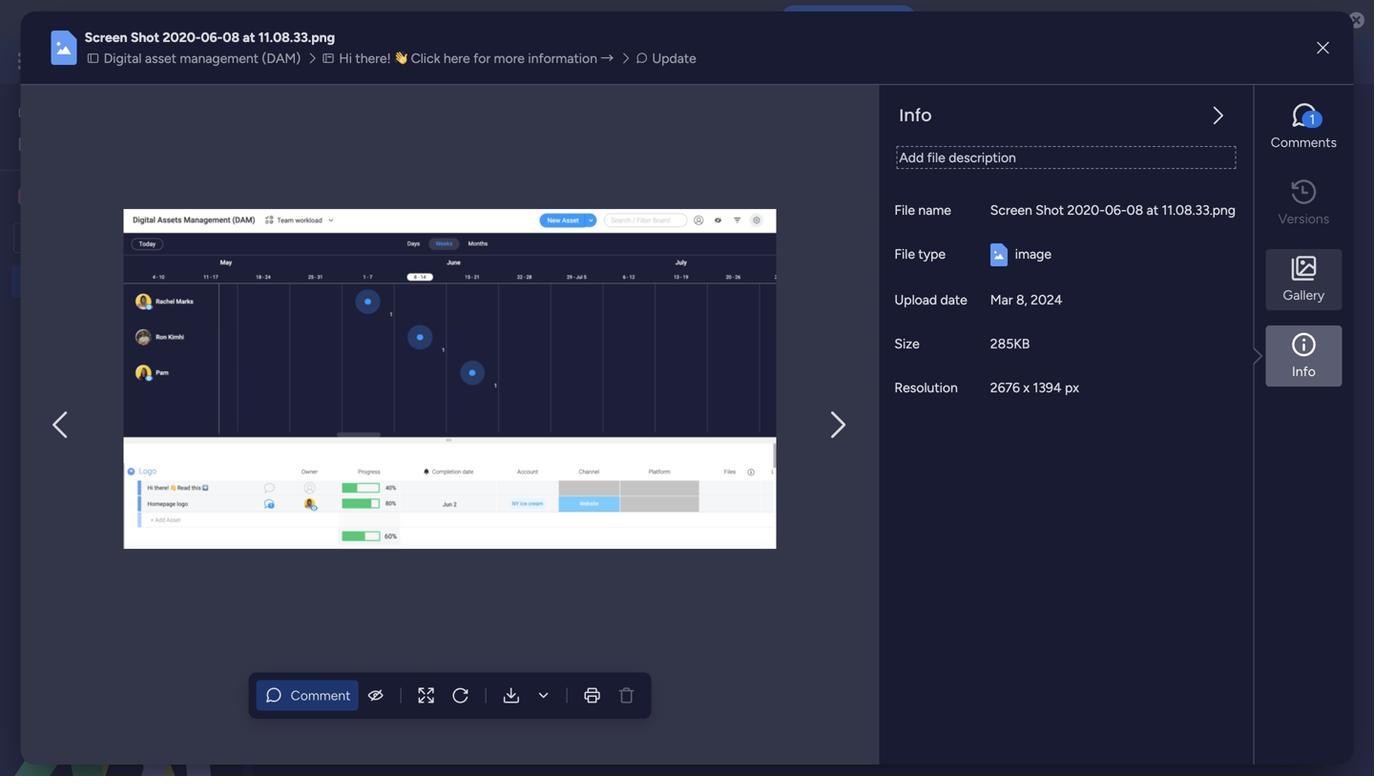 Task type: describe. For each thing, give the bounding box(es) containing it.
plans
[[360, 53, 391, 69]]

1 vertical spatial screen shot 2020-06-08 at 11.08.33.png
[[991, 202, 1236, 218]]

workspace image
[[18, 187, 37, 206]]

gallery button
[[1266, 249, 1342, 310]]

see
[[334, 53, 357, 69]]

comment
[[291, 687, 351, 703]]

requests
[[99, 305, 150, 322]]

date
[[941, 292, 968, 308]]

Search in workspace field
[[40, 227, 159, 249]]

c
[[23, 189, 33, 205]]

search image
[[462, 284, 477, 299]]

filter
[[740, 230, 770, 246]]

8,
[[1017, 292, 1028, 308]]

select product image
[[17, 52, 36, 71]]

invite
[[1248, 112, 1282, 128]]

2 v1 from the left
[[592, 471, 607, 487]]

gallery
[[1283, 287, 1325, 303]]

screen shot 2020-06-08 at 11.06.17.png
[[773, 514, 1018, 530]]

homepage
[[97, 338, 161, 354]]

→
[[601, 50, 614, 67]]

more
[[494, 50, 525, 67]]

Search field
[[553, 225, 610, 251]]

filter button
[[709, 223, 800, 253]]

person
[[651, 230, 692, 246]]

digital inside button
[[104, 50, 142, 67]]

dapulse close image
[[1349, 11, 1365, 31]]

website
[[45, 338, 94, 354]]

management inside list box
[[121, 273, 200, 289]]

enable now!
[[812, 11, 885, 27]]

add view image
[[876, 180, 884, 194]]

👋
[[394, 50, 408, 67]]

enable desktop notifications on this computer
[[458, 10, 766, 28]]

2676 x 1394 px
[[991, 380, 1079, 396]]

3
[[367, 317, 374, 333]]

comment button
[[256, 680, 358, 710]]

0 horizontal spatial update button
[[311, 536, 380, 557]]

size
[[895, 336, 920, 352]]

file
[[927, 150, 946, 166]]

gallery layout group
[[1022, 276, 1095, 307]]

description
[[949, 150, 1016, 166]]

angle down image
[[377, 231, 386, 245]]

image
[[1015, 246, 1052, 262]]

new asset
[[297, 230, 360, 246]]

enable for enable desktop notifications on this computer
[[458, 10, 501, 28]]

file for file type
[[895, 246, 915, 262]]

there!
[[355, 50, 391, 67]]

285kb
[[991, 336, 1030, 352]]

1 vertical spatial asset
[[328, 230, 360, 246]]

on
[[648, 10, 667, 28]]

download image
[[534, 686, 553, 705]]

0 vertical spatial 11.08.33.png
[[258, 29, 335, 46]]

09
[[452, 514, 468, 530]]

automate
[[1231, 179, 1290, 195]]

automate button
[[1196, 172, 1298, 202]]

1 v1 from the left
[[363, 471, 378, 487]]

digital asset management (dam) button
[[85, 48, 307, 69]]

here
[[444, 50, 470, 67]]

out
[[377, 317, 397, 333]]

redesign
[[164, 338, 216, 354]]

for
[[474, 50, 491, 67]]

11.06.17.png
[[945, 514, 1018, 530]]

now!
[[855, 11, 885, 27]]

mar 8, 2024
[[991, 292, 1063, 308]]

creative requests
[[45, 305, 150, 322]]

1 comments
[[1271, 111, 1337, 151]]

info inside info button
[[1292, 363, 1316, 380]]

management inside button
[[180, 50, 259, 67]]

(dam) inside button
[[262, 50, 301, 67]]

0 horizontal spatial info
[[900, 103, 932, 128]]

computer
[[700, 10, 766, 28]]

file type
[[895, 246, 946, 262]]

enable for enable now!
[[812, 11, 852, 27]]

0 vertical spatial asset
[[145, 50, 177, 67]]

1 horizontal spatial screen shot 2020-06-08 at 11.08.33.png
[[544, 514, 791, 530]]

v2 search image
[[539, 227, 553, 249]]

see plans button
[[308, 47, 400, 75]]

files
[[428, 317, 452, 333]]

2676
[[991, 380, 1020, 396]]

public board image for website homepage redesign
[[20, 337, 38, 355]]

comments
[[1271, 134, 1337, 151]]

mar
[[991, 292, 1013, 308]]

resolution
[[895, 380, 958, 396]]

1 for 1 comments
[[1310, 111, 1315, 128]]

widget
[[471, 230, 512, 246]]

screen shot 2020-06-09 at 17.51.54.png
[[315, 514, 561, 530]]

1 inside 'button'
[[1294, 112, 1299, 128]]



Task type: vqa. For each thing, say whether or not it's contained in the screenshot.
select product image
yes



Task type: locate. For each thing, give the bounding box(es) containing it.
john smith image
[[1321, 46, 1352, 76]]

public board image down public board icon
[[20, 337, 38, 355]]

17.51.54.png
[[487, 514, 561, 530]]

add for add widget
[[443, 230, 467, 246]]

website homepage redesign
[[45, 338, 216, 354]]

add
[[900, 150, 924, 166], [443, 230, 467, 246]]

0 vertical spatial screen shot 2020-06-08 at 11.08.33.png
[[85, 29, 335, 46]]

0 horizontal spatial digital
[[45, 273, 83, 289]]

add for add file description
[[900, 150, 924, 166]]

1 vertical spatial file
[[895, 246, 915, 262]]

Search for files search field
[[311, 276, 485, 307]]

2 horizontal spatial update button
[[633, 48, 702, 69]]

invite / 1
[[1248, 112, 1299, 128]]

1 horizontal spatial asset
[[145, 50, 177, 67]]

info button
[[1266, 326, 1342, 387]]

1 public board image from the top
[[20, 272, 38, 290]]

0 vertical spatial digital
[[104, 50, 142, 67]]

0 horizontal spatial v1
[[363, 471, 378, 487]]

digital up creative requests
[[45, 273, 83, 289]]

add widget
[[443, 230, 512, 246]]

screen shot 2020-06-08 at 11.08.33.png
[[85, 29, 335, 46], [991, 202, 1236, 218], [544, 514, 791, 530]]

2 enable from the left
[[812, 11, 852, 27]]

1 horizontal spatial update button
[[540, 536, 609, 557]]

add left file
[[900, 150, 924, 166]]

(dam) up redesign
[[203, 273, 242, 289]]

info up file
[[900, 103, 932, 128]]

0 horizontal spatial (dam)
[[203, 273, 242, 289]]

public board image
[[20, 304, 38, 323]]

1 vertical spatial add
[[443, 230, 467, 246]]

update down screen shot 2020-06-09 at 17.51.54.png
[[330, 538, 375, 555]]

management
[[193, 50, 297, 72], [180, 50, 259, 67], [121, 273, 200, 289]]

1 vertical spatial creative
[[45, 305, 95, 322]]

2 file from the top
[[895, 246, 915, 262]]

option
[[0, 264, 243, 268]]

0 horizontal spatial update
[[330, 538, 375, 555]]

at
[[243, 29, 255, 46], [1147, 202, 1159, 218], [471, 514, 483, 530], [701, 514, 713, 530], [930, 514, 942, 530]]

invite / 1 button
[[1213, 105, 1308, 136]]

x
[[1024, 380, 1030, 396]]

(dam) left see
[[262, 50, 301, 67]]

info
[[900, 103, 932, 128], [1292, 363, 1316, 380]]

public board image
[[20, 272, 38, 290], [20, 337, 38, 355]]

0 vertical spatial add
[[900, 150, 924, 166]]

0 horizontal spatial screen shot 2020-06-08 at 11.08.33.png
[[85, 29, 335, 46]]

assets
[[107, 188, 151, 206]]

1 inside 1 comments
[[1310, 111, 1315, 128]]

1 for 1
[[566, 477, 570, 489]]

hi there!   👋  click here for more information  → button
[[320, 48, 620, 69]]

creative
[[44, 188, 103, 206], [45, 305, 95, 322]]

name
[[919, 202, 952, 218]]

work
[[154, 50, 189, 72]]

this
[[671, 10, 697, 28]]

update down this
[[652, 50, 697, 67]]

1 vertical spatial 11.08.33.png
[[1162, 202, 1236, 218]]

0 horizontal spatial asset
[[86, 273, 118, 289]]

1 horizontal spatial enable
[[812, 11, 852, 27]]

08
[[223, 29, 240, 46], [1127, 202, 1144, 218], [681, 514, 698, 530], [910, 514, 927, 530]]

2 horizontal spatial update
[[652, 50, 697, 67]]

file
[[895, 202, 915, 218], [895, 246, 915, 262]]

creative up website
[[45, 305, 95, 322]]

1 vertical spatial digital
[[45, 273, 83, 289]]

0 vertical spatial creative
[[44, 188, 103, 206]]

asset
[[145, 50, 177, 67], [328, 230, 360, 246], [86, 273, 118, 289]]

1394
[[1033, 380, 1062, 396]]

person button
[[621, 223, 704, 253]]

1 horizontal spatial 11.08.33.png
[[716, 514, 791, 530]]

lottie animation element
[[0, 583, 243, 776]]

add inside popup button
[[443, 230, 467, 246]]

of
[[401, 317, 413, 333]]

notifications
[[561, 10, 645, 28]]

creative for creative requests
[[45, 305, 95, 322]]

lottie animation image
[[0, 583, 243, 776]]

shot
[[131, 29, 159, 46], [1036, 202, 1064, 218], [360, 514, 389, 530], [590, 514, 618, 530], [819, 514, 847, 530]]

2 vertical spatial asset
[[86, 273, 118, 289]]

enable left now!
[[812, 11, 852, 27]]

2 vertical spatial 11.08.33.png
[[716, 514, 791, 530]]

upload
[[895, 292, 937, 308]]

1 enable from the left
[[458, 10, 501, 28]]

enable up for
[[458, 10, 501, 28]]

information
[[528, 50, 597, 67]]

0 vertical spatial info
[[900, 103, 932, 128]]

2 horizontal spatial asset
[[328, 230, 360, 246]]

creative inside workspace selection element
[[44, 188, 103, 206]]

monday work management
[[85, 50, 297, 72]]

1 horizontal spatial (dam)
[[262, 50, 301, 67]]

1
[[1310, 111, 1315, 128], [1294, 112, 1299, 128], [566, 477, 570, 489]]

1 vertical spatial info
[[1292, 363, 1316, 380]]

2024
[[1031, 292, 1063, 308]]

0 horizontal spatial enable
[[458, 10, 501, 28]]

showing
[[311, 317, 363, 333]]

update down 17.51.54.png
[[559, 538, 604, 555]]

1 file from the top
[[895, 202, 915, 218]]

1 horizontal spatial update
[[559, 538, 604, 555]]

0 vertical spatial (dam)
[[262, 50, 301, 67]]

see plans
[[334, 53, 391, 69]]

1 vertical spatial digital asset management (dam)
[[45, 273, 242, 289]]

2 public board image from the top
[[20, 337, 38, 355]]

digital asset management (dam) inside digital asset management (dam) button
[[104, 50, 301, 67]]

type
[[919, 246, 946, 262]]

info down gallery
[[1292, 363, 1316, 380]]

1 horizontal spatial info
[[1292, 363, 1316, 380]]

click
[[411, 50, 440, 67]]

add file description
[[900, 150, 1016, 166]]

1 horizontal spatial add
[[900, 150, 924, 166]]

file left type
[[895, 246, 915, 262]]

digital left the work
[[104, 50, 142, 67]]

enable inside button
[[812, 11, 852, 27]]

(dam)
[[262, 50, 301, 67], [203, 273, 242, 289]]

arrow down image
[[777, 226, 800, 249]]

new
[[297, 230, 325, 246]]

11.08.33.png
[[258, 29, 335, 46], [1162, 202, 1236, 218], [716, 514, 791, 530]]

add left widget
[[443, 230, 467, 246]]

monday
[[85, 50, 150, 72]]

showing 3 out of 9 files
[[311, 317, 452, 333]]

creative inside list box
[[45, 305, 95, 322]]

add widget button
[[407, 222, 521, 253]]

1 horizontal spatial v1
[[592, 471, 607, 487]]

2 horizontal spatial 11.08.33.png
[[1162, 202, 1236, 218]]

creative assets
[[44, 188, 151, 206]]

public board image up public board icon
[[20, 272, 38, 290]]

2020-
[[163, 29, 201, 46], [1068, 202, 1105, 218], [392, 514, 430, 530], [621, 514, 659, 530], [850, 514, 888, 530]]

file for file name
[[895, 202, 915, 218]]

hi
[[339, 50, 352, 67]]

0 horizontal spatial add
[[443, 230, 467, 246]]

/
[[1285, 112, 1290, 128]]

enable now! button
[[781, 5, 917, 34]]

1 horizontal spatial digital
[[104, 50, 142, 67]]

1 vertical spatial (dam)
[[203, 273, 242, 289]]

creative for creative assets
[[44, 188, 103, 206]]

2 horizontal spatial screen shot 2020-06-08 at 11.08.33.png
[[991, 202, 1236, 218]]

file left 'name'
[[895, 202, 915, 218]]

desktop
[[504, 10, 558, 28]]

2 horizontal spatial 1
[[1310, 111, 1315, 128]]

file name
[[895, 202, 952, 218]]

new asset button
[[289, 223, 367, 253]]

0 vertical spatial digital asset management (dam)
[[104, 50, 301, 67]]

None search field
[[311, 276, 485, 307]]

06-
[[201, 29, 223, 46], [1105, 202, 1127, 218], [430, 514, 452, 530], [659, 514, 681, 530], [888, 514, 910, 530]]

list box
[[0, 261, 243, 620]]

creative right workspace image
[[44, 188, 103, 206]]

v1
[[363, 471, 378, 487], [592, 471, 607, 487]]

0 horizontal spatial 11.08.33.png
[[258, 29, 335, 46]]

upload date
[[895, 292, 968, 308]]

0 vertical spatial public board image
[[20, 272, 38, 290]]

1 vertical spatial public board image
[[20, 337, 38, 355]]

0 vertical spatial file
[[895, 202, 915, 218]]

workspace selection element
[[18, 185, 153, 208]]

1 horizontal spatial 1
[[1294, 112, 1299, 128]]

public board image for digital asset management (dam)
[[20, 272, 38, 290]]

9
[[417, 317, 424, 333]]

0 horizontal spatial 1
[[566, 477, 570, 489]]

hi there!   👋  click here for more information  →
[[339, 50, 614, 67]]

list box containing digital asset management (dam)
[[0, 261, 243, 620]]

2 vertical spatial screen shot 2020-06-08 at 11.08.33.png
[[544, 514, 791, 530]]

px
[[1065, 380, 1079, 396]]

enable
[[458, 10, 501, 28], [812, 11, 852, 27]]



